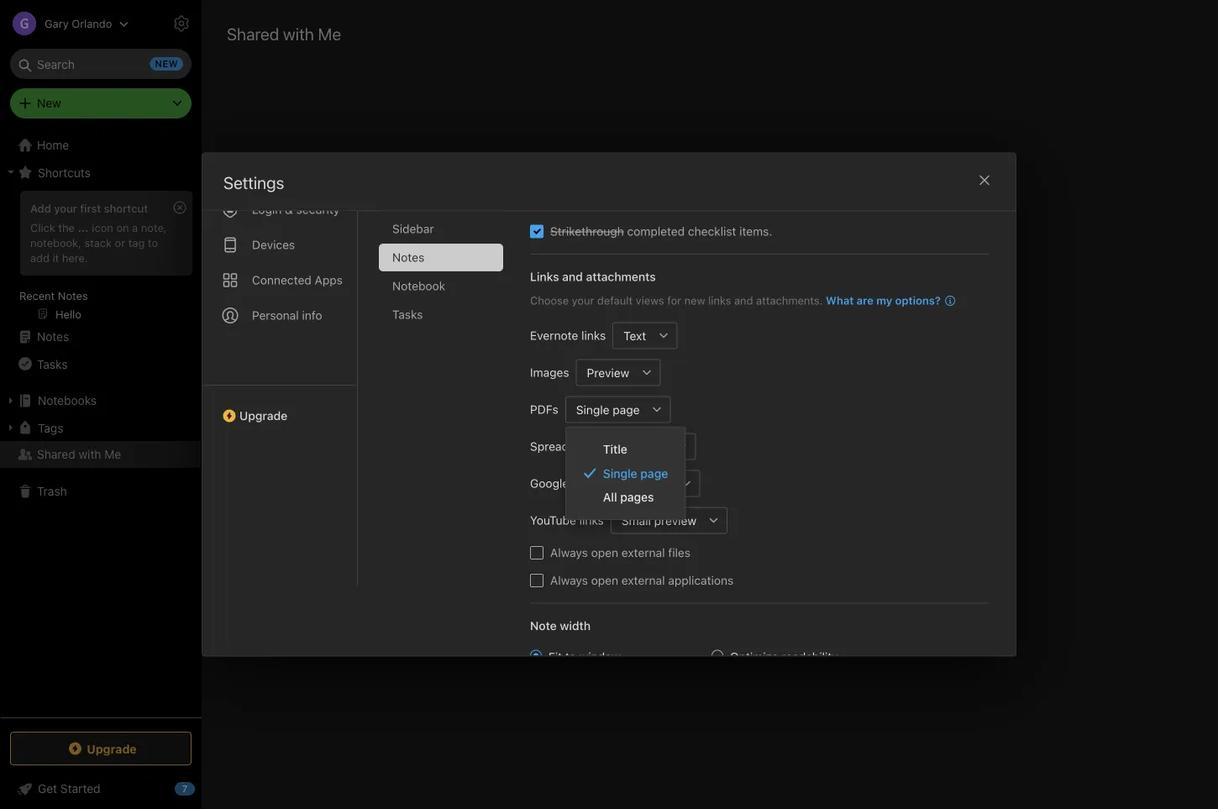 Task type: describe. For each thing, give the bounding box(es) containing it.
Select218 checkbox
[[530, 225, 544, 238]]

connected
[[252, 273, 312, 287]]

1 horizontal spatial with
[[283, 24, 314, 43]]

strikethrough completed checklist items.
[[551, 224, 773, 238]]

1 vertical spatial and
[[735, 294, 754, 307]]

notes inside tab
[[393, 251, 425, 264]]

my
[[877, 294, 893, 307]]

tasks inside tasks button
[[37, 357, 68, 371]]

youtube
[[530, 514, 577, 528]]

show
[[796, 472, 828, 488]]

personal
[[252, 309, 299, 322]]

security
[[296, 203, 340, 216]]

files
[[669, 546, 691, 560]]

notes inside shared with me element
[[539, 472, 576, 488]]

strikethrough
[[551, 224, 624, 238]]

preview
[[587, 366, 630, 380]]

and for attachments
[[563, 270, 583, 284]]

notes down recent notes
[[37, 330, 69, 344]]

notebook
[[393, 279, 446, 293]]

page inside button
[[613, 403, 640, 417]]

devices
[[252, 238, 295, 252]]

notes tab
[[379, 244, 504, 272]]

readability
[[782, 650, 839, 664]]

single inside single page link
[[603, 467, 638, 480]]

all pages
[[603, 491, 655, 504]]

note width
[[530, 619, 591, 633]]

shortcuts button
[[0, 159, 201, 186]]

Choose default view option for PDFs field
[[566, 396, 671, 423]]

checklist
[[688, 224, 737, 238]]

here. inside shared with me element
[[850, 472, 881, 488]]

or
[[115, 236, 125, 249]]

width
[[560, 619, 591, 633]]

login
[[252, 203, 282, 216]]

1 horizontal spatial shared with me
[[227, 24, 341, 43]]

connected apps
[[252, 273, 343, 287]]

open for always open external applications
[[592, 574, 619, 588]]

applications
[[669, 574, 734, 588]]

Search text field
[[22, 49, 180, 79]]

external for applications
[[622, 574, 665, 588]]

click the ...
[[30, 221, 89, 234]]

tab list for choose your default views for new links and attachments.
[[379, 158, 517, 586]]

upgrade button inside tab list
[[203, 385, 357, 430]]

sidebar
[[393, 222, 434, 236]]

spreadsheets
[[530, 440, 605, 454]]

always for always open external applications
[[551, 574, 588, 588]]

expand tags image
[[4, 421, 18, 435]]

text
[[624, 329, 647, 343]]

me inside tree
[[104, 448, 121, 462]]

links and attachments
[[530, 270, 656, 284]]

1 vertical spatial shared
[[673, 472, 715, 488]]

shortcut
[[104, 202, 148, 214]]

on
[[116, 221, 129, 234]]

expand notebooks image
[[4, 394, 18, 408]]

will
[[773, 472, 792, 488]]

nothing
[[645, 440, 700, 458]]

settings
[[224, 173, 284, 193]]

&
[[285, 203, 293, 216]]

default
[[598, 294, 633, 307]]

note
[[530, 619, 557, 633]]

personal info
[[252, 309, 322, 322]]

icon on a note, notebook, stack or tag to add it here.
[[30, 221, 167, 264]]

Choose default view option for Evernote links field
[[613, 322, 678, 349]]

to inside the 'icon on a note, notebook, stack or tag to add it here.'
[[148, 236, 158, 249]]

single page button
[[566, 396, 644, 423]]

Choose default view option for Spreadsheets field
[[612, 433, 697, 460]]

tasks button
[[0, 351, 201, 377]]

note,
[[141, 221, 167, 234]]

tasks tab
[[379, 301, 504, 329]]

notebooks
[[605, 472, 670, 488]]

items.
[[740, 224, 773, 238]]

are
[[857, 294, 874, 307]]

your for first
[[54, 202, 77, 214]]

tab list for links and attachments
[[203, 141, 358, 586]]

it
[[53, 251, 59, 264]]

evernote
[[530, 329, 579, 343]]

preview
[[655, 514, 697, 528]]

pages
[[621, 491, 655, 504]]

for
[[668, 294, 682, 307]]

tag
[[128, 236, 145, 249]]

tags
[[38, 421, 63, 435]]

what are my options?
[[826, 294, 941, 307]]

the
[[58, 221, 75, 234]]

tasks inside tab
[[393, 308, 423, 322]]

attachments
[[586, 270, 656, 284]]

shortcuts
[[38, 165, 91, 179]]

option group containing fit to window
[[530, 649, 873, 755]]



Task type: locate. For each thing, give the bounding box(es) containing it.
tags button
[[0, 414, 201, 441]]

you
[[747, 472, 769, 488]]

always right "always open external files" checkbox
[[551, 546, 588, 560]]

0 horizontal spatial your
[[54, 202, 77, 214]]

notes inside group
[[58, 289, 88, 302]]

group inside tree
[[0, 186, 201, 330]]

youtube links
[[530, 514, 604, 528]]

window
[[580, 650, 621, 664]]

open for always open external files
[[592, 546, 619, 560]]

1 horizontal spatial page
[[641, 467, 669, 480]]

0 vertical spatial single
[[577, 403, 610, 417]]

tree
[[0, 132, 202, 717]]

always for always open external files
[[551, 546, 588, 560]]

optimize
[[731, 650, 779, 664]]

1 vertical spatial shared with me
[[37, 448, 121, 462]]

1 vertical spatial page
[[641, 467, 669, 480]]

group containing add your first shortcut
[[0, 186, 201, 330]]

1 vertical spatial always
[[551, 574, 588, 588]]

1 open from the top
[[592, 546, 619, 560]]

1 horizontal spatial me
[[318, 24, 341, 43]]

0 horizontal spatial page
[[613, 403, 640, 417]]

always right always open external applications option
[[551, 574, 588, 588]]

shared down tags
[[37, 448, 75, 462]]

Always open external files checkbox
[[530, 546, 544, 560]]

trash link
[[0, 478, 201, 505]]

first
[[80, 202, 101, 214]]

0 horizontal spatial shared
[[37, 448, 75, 462]]

1 external from the top
[[622, 546, 665, 560]]

notebooks link
[[0, 388, 201, 414]]

your up 'the'
[[54, 202, 77, 214]]

1 vertical spatial open
[[592, 574, 619, 588]]

0 horizontal spatial upgrade button
[[10, 732, 192, 766]]

Always open external applications checkbox
[[530, 574, 544, 588]]

icon
[[92, 221, 113, 234]]

0 vertical spatial shared
[[227, 24, 279, 43]]

shared up notes and notebooks shared with you will show up here.
[[703, 440, 751, 458]]

1 always from the top
[[551, 546, 588, 560]]

1 horizontal spatial tasks
[[393, 308, 423, 322]]

tab list
[[203, 141, 358, 586], [379, 158, 517, 586]]

links
[[709, 294, 732, 307], [582, 329, 606, 343], [604, 477, 628, 491], [580, 514, 604, 528]]

tab list containing login & security
[[203, 141, 358, 586]]

0 horizontal spatial shared with me
[[37, 448, 121, 462]]

what
[[826, 294, 854, 307]]

0 vertical spatial to
[[148, 236, 158, 249]]

click
[[30, 221, 55, 234]]

me
[[318, 24, 341, 43], [104, 448, 121, 462]]

notebook,
[[30, 236, 81, 249]]

info
[[302, 309, 322, 322]]

always open external files
[[551, 546, 691, 560]]

home link
[[0, 132, 202, 159]]

shared right "settings" image
[[227, 24, 279, 43]]

single down title
[[603, 467, 638, 480]]

1 vertical spatial with
[[79, 448, 101, 462]]

to down note,
[[148, 236, 158, 249]]

trash
[[37, 485, 67, 499]]

google drive links
[[530, 477, 628, 491]]

open down "always open external files"
[[592, 574, 619, 588]]

0 vertical spatial and
[[563, 270, 583, 284]]

single
[[577, 403, 610, 417], [603, 467, 638, 480]]

1 horizontal spatial tab list
[[379, 158, 517, 586]]

here. right up
[[850, 472, 881, 488]]

title
[[603, 443, 628, 456]]

and inside shared with me element
[[579, 472, 602, 488]]

dropdown list menu
[[566, 438, 685, 509]]

tasks up notebooks
[[37, 357, 68, 371]]

0 horizontal spatial with
[[79, 448, 101, 462]]

tab list containing sidebar
[[379, 158, 517, 586]]

external up always open external applications
[[622, 546, 665, 560]]

single page inside button
[[577, 403, 640, 417]]

2 horizontal spatial with
[[718, 472, 744, 488]]

1 horizontal spatial shared
[[227, 24, 279, 43]]

2 external from the top
[[622, 574, 665, 588]]

None search field
[[22, 49, 180, 79]]

2 vertical spatial and
[[579, 472, 602, 488]]

0 vertical spatial here.
[[62, 251, 88, 264]]

sidebar tab
[[379, 215, 504, 243]]

1 horizontal spatial upgrade button
[[203, 385, 357, 430]]

Choose default view option for Images field
[[576, 359, 661, 386]]

single inside single page button
[[577, 403, 610, 417]]

notebooks
[[38, 394, 97, 408]]

add
[[30, 202, 51, 214]]

0 horizontal spatial here.
[[62, 251, 88, 264]]

0 vertical spatial single page
[[577, 403, 640, 417]]

group
[[0, 186, 201, 330]]

completed
[[628, 224, 685, 238]]

page down choose default view option for spreadsheets field
[[641, 467, 669, 480]]

0 horizontal spatial tasks
[[37, 357, 68, 371]]

apps
[[315, 273, 343, 287]]

0 vertical spatial tasks
[[393, 308, 423, 322]]

close image
[[975, 170, 995, 190]]

shared
[[227, 24, 279, 43], [37, 448, 75, 462]]

title link
[[566, 438, 685, 462]]

0 vertical spatial shared
[[703, 440, 751, 458]]

0 vertical spatial upgrade button
[[203, 385, 357, 430]]

up
[[831, 472, 847, 488]]

1 vertical spatial upgrade
[[87, 742, 137, 756]]

2 open from the top
[[592, 574, 619, 588]]

page down preview field
[[613, 403, 640, 417]]

1 vertical spatial shared
[[37, 448, 75, 462]]

0 horizontal spatial me
[[104, 448, 121, 462]]

small preview button
[[611, 507, 701, 534]]

your for default
[[572, 294, 595, 307]]

upgrade
[[240, 409, 288, 423], [87, 742, 137, 756]]

here. inside the 'icon on a note, notebook, stack or tag to add it here.'
[[62, 251, 88, 264]]

drive
[[572, 477, 601, 491]]

your inside group
[[54, 202, 77, 214]]

1 vertical spatial tasks
[[37, 357, 68, 371]]

single page up pages
[[603, 467, 669, 480]]

0 horizontal spatial tab list
[[203, 141, 358, 586]]

images
[[530, 366, 570, 380]]

external for files
[[622, 546, 665, 560]]

0 vertical spatial with
[[283, 24, 314, 43]]

notes down sidebar
[[393, 251, 425, 264]]

0 vertical spatial me
[[318, 24, 341, 43]]

always open external applications
[[551, 574, 734, 588]]

your
[[54, 202, 77, 214], [572, 294, 595, 307]]

to
[[148, 236, 158, 249], [566, 650, 577, 664]]

Choose default view option for YouTube links field
[[611, 507, 728, 534]]

text button
[[613, 322, 651, 349]]

small preview
[[622, 514, 697, 528]]

nothing shared yet
[[645, 440, 776, 458]]

0 horizontal spatial upgrade
[[87, 742, 137, 756]]

choose your default views for new links and attachments.
[[530, 294, 823, 307]]

notes down spreadsheets
[[539, 472, 576, 488]]

0 horizontal spatial to
[[148, 236, 158, 249]]

tree containing home
[[0, 132, 202, 717]]

links
[[530, 270, 560, 284]]

Choose default view option for Google Drive links field
[[635, 470, 701, 497]]

recent notes
[[19, 289, 88, 302]]

notes right recent on the top of the page
[[58, 289, 88, 302]]

notebook tab
[[379, 272, 504, 300]]

option group
[[530, 649, 873, 755]]

shared with me
[[227, 24, 341, 43], [37, 448, 121, 462]]

single page
[[577, 403, 640, 417], [603, 467, 669, 480]]

all
[[603, 491, 618, 504]]

options?
[[896, 294, 941, 307]]

single down preview button
[[577, 403, 610, 417]]

add your first shortcut
[[30, 202, 148, 214]]

your down 'links and attachments'
[[572, 294, 595, 307]]

recent
[[19, 289, 55, 302]]

here.
[[62, 251, 88, 264], [850, 472, 881, 488]]

login & security
[[252, 203, 340, 216]]

yet
[[755, 440, 776, 458]]

with inside tree
[[79, 448, 101, 462]]

0 vertical spatial open
[[592, 546, 619, 560]]

1 vertical spatial to
[[566, 650, 577, 664]]

a
[[132, 221, 138, 234]]

1 vertical spatial your
[[572, 294, 595, 307]]

fit
[[549, 650, 563, 664]]

shared with me element
[[202, 0, 1219, 810]]

notes and notebooks shared with you will show up here.
[[539, 472, 881, 488]]

0 vertical spatial external
[[622, 546, 665, 560]]

0 vertical spatial upgrade
[[240, 409, 288, 423]]

notes link
[[0, 324, 201, 351]]

stack
[[84, 236, 112, 249]]

to inside option group
[[566, 650, 577, 664]]

1 vertical spatial me
[[104, 448, 121, 462]]

1 vertical spatial upgrade button
[[10, 732, 192, 766]]

1 vertical spatial single
[[603, 467, 638, 480]]

1 vertical spatial external
[[622, 574, 665, 588]]

and for notebooks
[[579, 472, 602, 488]]

single page down preview
[[577, 403, 640, 417]]

google
[[530, 477, 569, 491]]

settings image
[[171, 13, 192, 34]]

0 vertical spatial shared with me
[[227, 24, 341, 43]]

single page inside dropdown list menu
[[603, 467, 669, 480]]

0 vertical spatial always
[[551, 546, 588, 560]]

1 horizontal spatial here.
[[850, 472, 881, 488]]

to right fit in the left bottom of the page
[[566, 650, 577, 664]]

1 horizontal spatial your
[[572, 294, 595, 307]]

views
[[636, 294, 665, 307]]

1 horizontal spatial to
[[566, 650, 577, 664]]

small
[[622, 514, 651, 528]]

1 vertical spatial single page
[[603, 467, 669, 480]]

shared down nothing shared yet
[[673, 472, 715, 488]]

single page link
[[566, 462, 685, 485]]

optimize readability
[[731, 650, 839, 664]]

fit to window
[[549, 650, 621, 664]]

page inside dropdown list menu
[[641, 467, 669, 480]]

all pages link
[[566, 485, 685, 509]]

0 vertical spatial page
[[613, 403, 640, 417]]

2 always from the top
[[551, 574, 588, 588]]

1 horizontal spatial upgrade
[[240, 409, 288, 423]]

preview button
[[576, 359, 634, 386]]

choose
[[530, 294, 569, 307]]

here. right it
[[62, 251, 88, 264]]

upgrade button
[[203, 385, 357, 430], [10, 732, 192, 766]]

home
[[37, 138, 69, 152]]

new button
[[10, 88, 192, 119]]

open up always open external applications
[[592, 546, 619, 560]]

add
[[30, 251, 50, 264]]

shared with me link
[[0, 441, 201, 468]]

2 vertical spatial with
[[718, 472, 744, 488]]

tasks down notebook
[[393, 308, 423, 322]]

always
[[551, 546, 588, 560], [551, 574, 588, 588]]

0 vertical spatial your
[[54, 202, 77, 214]]

1 vertical spatial here.
[[850, 472, 881, 488]]

external down "always open external files"
[[622, 574, 665, 588]]



Task type: vqa. For each thing, say whether or not it's contained in the screenshot.
Get Started in the bottom left of the page
no



